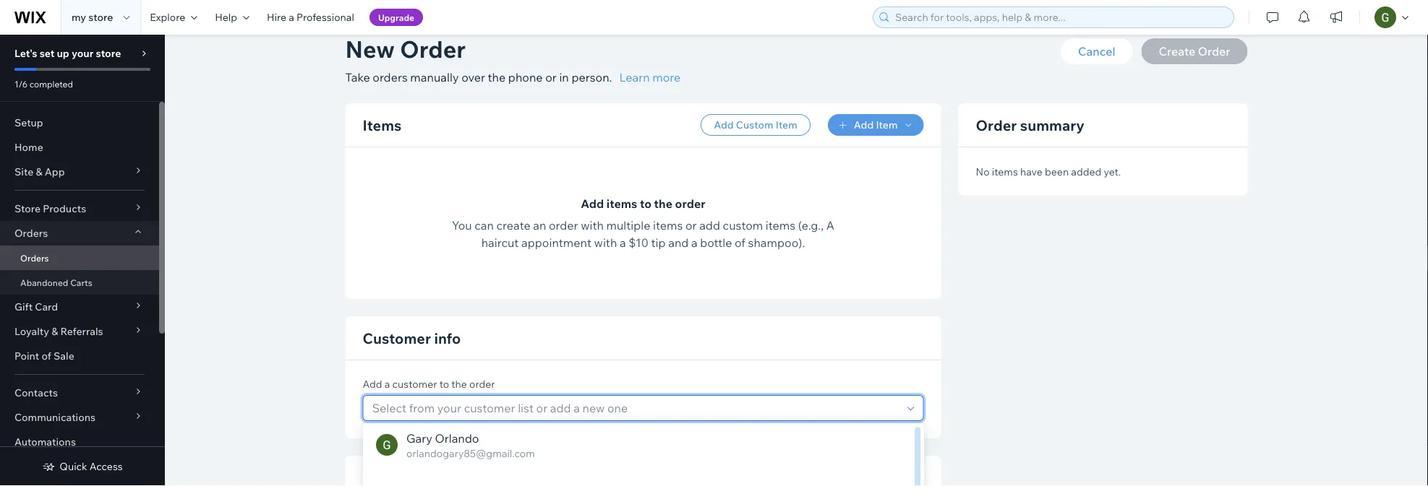 Task type: vqa. For each thing, say whether or not it's contained in the screenshot.
TOP
no



Task type: locate. For each thing, give the bounding box(es) containing it.
point of sale
[[14, 350, 74, 363]]

orders inside orders dropdown button
[[14, 227, 48, 240]]

gift
[[14, 301, 33, 314]]

over
[[462, 70, 485, 85]]

loyalty
[[14, 326, 49, 338]]

let's
[[14, 47, 37, 60]]

items
[[363, 116, 402, 134]]

the right over
[[488, 70, 506, 85]]

a
[[289, 11, 294, 24], [620, 236, 626, 250], [692, 236, 698, 250], [385, 378, 390, 391]]

0 vertical spatial or
[[546, 70, 557, 85]]

let's set up your store
[[14, 47, 121, 60]]

card
[[35, 301, 58, 314]]

0 horizontal spatial order
[[400, 34, 466, 64]]

0 horizontal spatial to
[[440, 378, 449, 391]]

with down multiple
[[594, 236, 617, 250]]

the up tip
[[654, 197, 673, 211]]

of inside add items to the order you can create an order with multiple items or add custom items (e.g., a haircut appointment with a $10 tip and a bottle of shampoo).
[[735, 236, 746, 250]]

new
[[345, 34, 395, 64]]

order up appointment
[[549, 218, 578, 233]]

the right the customer
[[452, 378, 467, 391]]

no
[[976, 165, 990, 178]]

sidebar element
[[0, 35, 165, 487]]

orders
[[373, 70, 408, 85]]

&
[[36, 166, 42, 178], [51, 326, 58, 338]]

of
[[735, 236, 746, 250], [42, 350, 51, 363]]

0 vertical spatial of
[[735, 236, 746, 250]]

loyalty & referrals
[[14, 326, 103, 338]]

custom
[[723, 218, 763, 233]]

store right my
[[88, 11, 113, 24]]

1 vertical spatial order
[[549, 218, 578, 233]]

2 horizontal spatial order
[[675, 197, 706, 211]]

0 horizontal spatial the
[[452, 378, 467, 391]]

abandoned carts link
[[0, 271, 159, 295]]

0 vertical spatial with
[[581, 218, 604, 233]]

2 horizontal spatial the
[[654, 197, 673, 211]]

1 vertical spatial store
[[96, 47, 121, 60]]

1 horizontal spatial &
[[51, 326, 58, 338]]

or left the in
[[546, 70, 557, 85]]

1/6 completed
[[14, 78, 73, 89]]

add inside button
[[714, 119, 734, 131]]

gift card
[[14, 301, 58, 314]]

2 vertical spatial the
[[452, 378, 467, 391]]

0 horizontal spatial &
[[36, 166, 42, 178]]

1 vertical spatial to
[[440, 378, 449, 391]]

order up manually
[[400, 34, 466, 64]]

orlando
[[435, 432, 479, 446]]

1 horizontal spatial to
[[640, 197, 652, 211]]

quick access button
[[42, 461, 123, 474]]

items up "shampoo)."
[[766, 218, 796, 233]]

order up no
[[976, 116, 1017, 134]]

tip
[[652, 236, 666, 250]]

to
[[640, 197, 652, 211], [440, 378, 449, 391]]

add item button
[[828, 114, 924, 136]]

1 vertical spatial the
[[654, 197, 673, 211]]

orders inside orders link
[[20, 253, 49, 264]]

with left multiple
[[581, 218, 604, 233]]

can
[[475, 218, 494, 233]]

with
[[581, 218, 604, 233], [594, 236, 617, 250]]

gary
[[407, 432, 433, 446]]

help button
[[206, 0, 258, 35]]

0 vertical spatial order
[[400, 34, 466, 64]]

upgrade
[[378, 12, 415, 23]]

2 vertical spatial order
[[470, 378, 495, 391]]

add inside button
[[854, 119, 874, 131]]

upgrade button
[[370, 9, 423, 26]]

to up multiple
[[640, 197, 652, 211]]

add inside add items to the order you can create an order with multiple items or add custom items (e.g., a haircut appointment with a $10 tip and a bottle of shampoo).
[[581, 197, 604, 211]]

& right site
[[36, 166, 42, 178]]

& inside dropdown button
[[36, 166, 42, 178]]

& for loyalty
[[51, 326, 58, 338]]

take
[[345, 70, 370, 85]]

1 horizontal spatial the
[[488, 70, 506, 85]]

0 vertical spatial to
[[640, 197, 652, 211]]

0 vertical spatial the
[[488, 70, 506, 85]]

0 horizontal spatial order
[[470, 378, 495, 391]]

1 vertical spatial &
[[51, 326, 58, 338]]

communications
[[14, 412, 96, 424]]

to inside add items to the order you can create an order with multiple items or add custom items (e.g., a haircut appointment with a $10 tip and a bottle of shampoo).
[[640, 197, 652, 211]]

or left add on the top of the page
[[686, 218, 697, 233]]

1 horizontal spatial of
[[735, 236, 746, 250]]

0 vertical spatial &
[[36, 166, 42, 178]]

automations link
[[0, 430, 159, 455]]

add
[[714, 119, 734, 131], [854, 119, 874, 131], [581, 197, 604, 211], [363, 378, 382, 391]]

your
[[72, 47, 94, 60]]

0 vertical spatial order
[[675, 197, 706, 211]]

store right your
[[96, 47, 121, 60]]

items up tip
[[653, 218, 683, 233]]

orders down store
[[14, 227, 48, 240]]

up
[[57, 47, 69, 60]]

$10
[[629, 236, 649, 250]]

1 vertical spatial or
[[686, 218, 697, 233]]

1 horizontal spatial item
[[876, 119, 898, 131]]

the inside add items to the order you can create an order with multiple items or add custom items (e.g., a haircut appointment with a $10 tip and a bottle of shampoo).
[[654, 197, 673, 211]]

shampoo).
[[748, 236, 806, 250]]

1 vertical spatial of
[[42, 350, 51, 363]]

& right loyalty
[[51, 326, 58, 338]]

store inside sidebar element
[[96, 47, 121, 60]]

1 item from the left
[[776, 119, 798, 131]]

point
[[14, 350, 39, 363]]

of down custom
[[735, 236, 746, 250]]

completed
[[30, 78, 73, 89]]

contacts button
[[0, 381, 159, 406]]

store products
[[14, 203, 86, 215]]

point of sale link
[[0, 344, 159, 369]]

1/6
[[14, 78, 28, 89]]

customer info
[[363, 330, 461, 348]]

products
[[43, 203, 86, 215]]

haircut
[[482, 236, 519, 250]]

new order take orders manually over the phone or in person. learn more
[[345, 34, 681, 85]]

0 horizontal spatial of
[[42, 350, 51, 363]]

or
[[546, 70, 557, 85], [686, 218, 697, 233]]

of left sale
[[42, 350, 51, 363]]

0 horizontal spatial item
[[776, 119, 798, 131]]

& inside popup button
[[51, 326, 58, 338]]

item
[[776, 119, 798, 131], [876, 119, 898, 131]]

0 horizontal spatial or
[[546, 70, 557, 85]]

app
[[45, 166, 65, 178]]

orders link
[[0, 246, 159, 271]]

a left $10
[[620, 236, 626, 250]]

order up add on the top of the page
[[675, 197, 706, 211]]

to right the customer
[[440, 378, 449, 391]]

1 horizontal spatial or
[[686, 218, 697, 233]]

1 vertical spatial order
[[976, 116, 1017, 134]]

a right "hire"
[[289, 11, 294, 24]]

Search for tools, apps, help & more... field
[[891, 7, 1230, 27]]

store products button
[[0, 197, 159, 221]]

1 vertical spatial orders
[[20, 253, 49, 264]]

my store
[[72, 11, 113, 24]]

order up orlando
[[470, 378, 495, 391]]

add
[[700, 218, 721, 233]]

home link
[[0, 135, 159, 160]]

orders up abandoned
[[20, 253, 49, 264]]

access
[[90, 461, 123, 474]]

and
[[669, 236, 689, 250]]

summary
[[1021, 116, 1085, 134]]

carts
[[70, 277, 92, 288]]

0 vertical spatial orders
[[14, 227, 48, 240]]

the
[[488, 70, 506, 85], [654, 197, 673, 211], [452, 378, 467, 391]]

2 item from the left
[[876, 119, 898, 131]]

add for item
[[854, 119, 874, 131]]

& for site
[[36, 166, 42, 178]]

orders button
[[0, 221, 159, 246]]

item inside button
[[876, 119, 898, 131]]

hire
[[267, 11, 287, 24]]

in
[[560, 70, 569, 85]]

orders for orders dropdown button
[[14, 227, 48, 240]]

help
[[215, 11, 237, 24]]

setup
[[14, 116, 43, 129]]



Task type: describe. For each thing, give the bounding box(es) containing it.
more
[[653, 70, 681, 85]]

add for items
[[581, 197, 604, 211]]

appointment
[[522, 236, 592, 250]]

0 vertical spatial store
[[88, 11, 113, 24]]

store
[[14, 203, 41, 215]]

add for custom
[[714, 119, 734, 131]]

explore
[[150, 11, 185, 24]]

orders for orders link
[[20, 253, 49, 264]]

manually
[[410, 70, 459, 85]]

1 horizontal spatial order
[[549, 218, 578, 233]]

contacts
[[14, 387, 58, 400]]

learn more link
[[620, 69, 681, 86]]

order summary
[[976, 116, 1085, 134]]

create
[[497, 218, 531, 233]]

gary orlando image
[[376, 435, 398, 457]]

or inside add items to the order you can create an order with multiple items or add custom items (e.g., a haircut appointment with a $10 tip and a bottle of shampoo).
[[686, 218, 697, 233]]

orlandogary85@gmail.com
[[407, 448, 535, 461]]

add custom item button
[[701, 114, 811, 136]]

add for a
[[363, 378, 382, 391]]

site & app button
[[0, 160, 159, 184]]

multiple
[[607, 218, 651, 233]]

of inside sidebar element
[[42, 350, 51, 363]]

referrals
[[60, 326, 103, 338]]

a right and
[[692, 236, 698, 250]]

quick access
[[60, 461, 123, 474]]

add item
[[854, 119, 898, 131]]

my
[[72, 11, 86, 24]]

info
[[434, 330, 461, 348]]

cancel button
[[1061, 38, 1133, 64]]

or inside 'new order take orders manually over the phone or in person. learn more'
[[546, 70, 557, 85]]

have
[[1021, 165, 1043, 178]]

communications button
[[0, 406, 159, 430]]

abandoned
[[20, 277, 68, 288]]

cancel
[[1079, 44, 1116, 59]]

gift card button
[[0, 295, 159, 320]]

you
[[452, 218, 472, 233]]

(e.g.,
[[798, 218, 824, 233]]

Select from your customer list or add a new one field
[[368, 396, 903, 421]]

gary orlando orlandogary85@gmail.com
[[407, 432, 535, 461]]

an
[[533, 218, 547, 233]]

yet.
[[1104, 165, 1122, 178]]

added
[[1072, 165, 1102, 178]]

home
[[14, 141, 43, 154]]

site
[[14, 166, 33, 178]]

bottle
[[701, 236, 732, 250]]

person.
[[572, 70, 612, 85]]

add custom item
[[714, 119, 798, 131]]

a left the customer
[[385, 378, 390, 391]]

order inside 'new order take orders manually over the phone or in person. learn more'
[[400, 34, 466, 64]]

phone
[[509, 70, 543, 85]]

set
[[40, 47, 55, 60]]

items up multiple
[[607, 197, 638, 211]]

been
[[1045, 165, 1069, 178]]

customer
[[363, 330, 431, 348]]

setup link
[[0, 111, 159, 135]]

1 horizontal spatial order
[[976, 116, 1017, 134]]

add items to the order you can create an order with multiple items or add custom items (e.g., a haircut appointment with a $10 tip and a bottle of shampoo).
[[452, 197, 835, 250]]

abandoned carts
[[20, 277, 92, 288]]

quick
[[60, 461, 87, 474]]

the inside 'new order take orders manually over the phone or in person. learn more'
[[488, 70, 506, 85]]

hire a professional link
[[258, 0, 363, 35]]

professional
[[297, 11, 354, 24]]

sale
[[54, 350, 74, 363]]

custom
[[736, 119, 774, 131]]

items right no
[[992, 165, 1019, 178]]

1 vertical spatial with
[[594, 236, 617, 250]]

hire a professional
[[267, 11, 354, 24]]

no items have been added yet.
[[976, 165, 1122, 178]]

automations
[[14, 436, 76, 449]]

add a customer to the order
[[363, 378, 495, 391]]

site & app
[[14, 166, 65, 178]]

item inside button
[[776, 119, 798, 131]]

customer
[[393, 378, 437, 391]]



